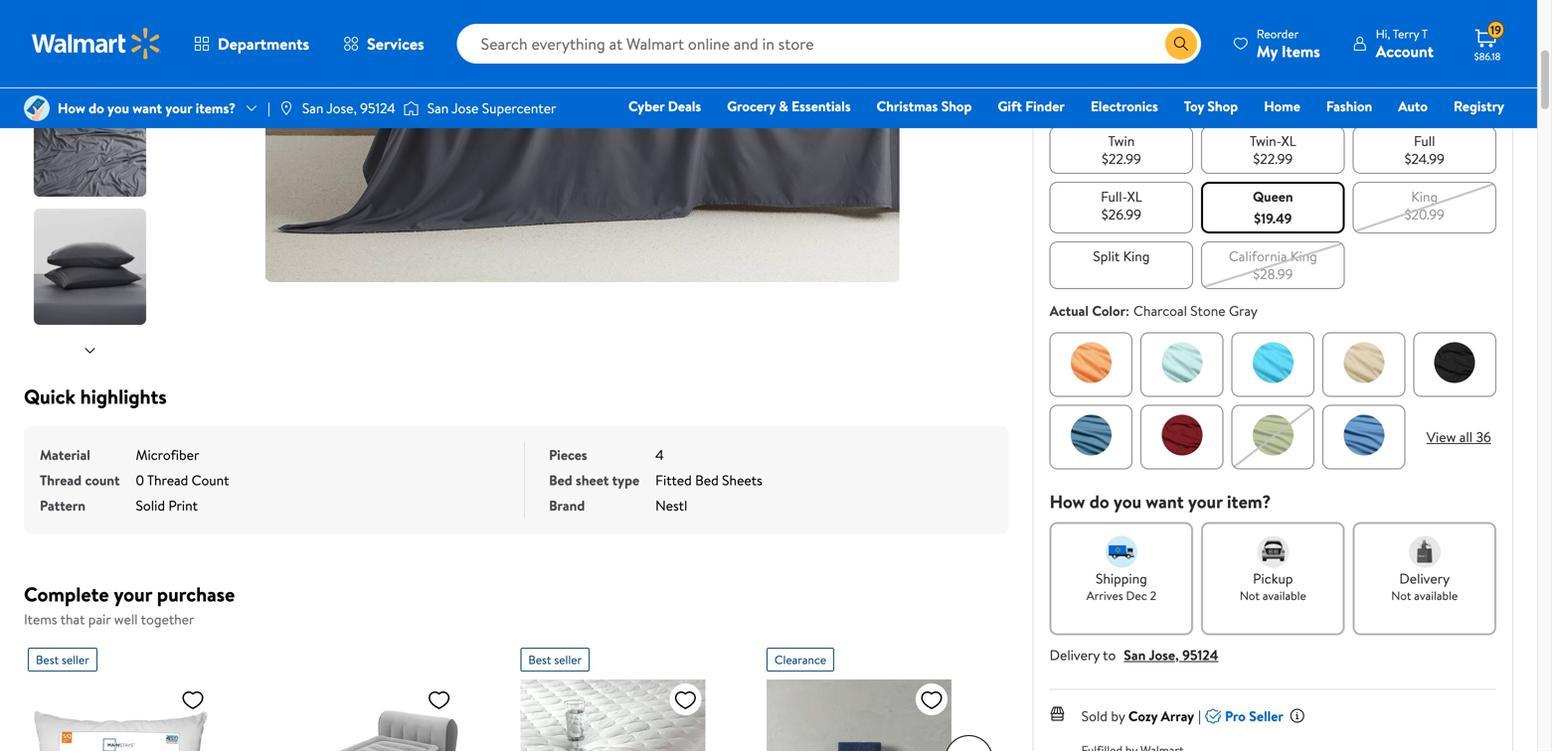 Task type: describe. For each thing, give the bounding box(es) containing it.
san for san jose supercenter
[[427, 98, 449, 118]]

1 vertical spatial 95124
[[1182, 646, 1219, 665]]

sold
[[1082, 707, 1108, 726]]

4 bed sheet type
[[549, 445, 664, 490]]

2 horizontal spatial san
[[1124, 646, 1146, 665]]

gray
[[1229, 301, 1258, 320]]

nestl bed sheets set, 1800 series soft microfiber 16 inches deep pocket 4 piece queen sheet set, gray - image 4 of 9 image
[[34, 81, 150, 197]]

microfiber
[[136, 445, 199, 465]]

36
[[1476, 427, 1491, 447]]

split king
[[1093, 246, 1150, 266]]

home link
[[1255, 95, 1309, 117]]

$19.49
[[1254, 209, 1292, 228]]

sheet
[[576, 471, 609, 490]]

debit
[[1385, 124, 1419, 144]]

purchase
[[157, 581, 235, 609]]

pro
[[1225, 707, 1246, 726]]

1 horizontal spatial |
[[1198, 707, 1201, 726]]

registry link
[[1445, 95, 1513, 117]]

san jose, 95124
[[302, 98, 395, 118]]

$26.99
[[1102, 205, 1141, 224]]

stone
[[1191, 301, 1226, 320]]

pro seller
[[1225, 707, 1283, 726]]

christmas shop
[[877, 96, 972, 116]]

bed for 4 bed sheet type
[[549, 471, 572, 490]]

pickup not available
[[1240, 569, 1306, 604]]

twin-xl $22.99
[[1250, 131, 1296, 168]]

electronics link
[[1082, 95, 1167, 117]]

intent image for delivery image
[[1409, 536, 1441, 568]]

delivery for to
[[1050, 646, 1100, 665]]

thread for count
[[40, 471, 82, 490]]

sheets
[[722, 471, 762, 490]]

walmart image
[[32, 28, 161, 60]]

all
[[1459, 427, 1473, 447]]

bed size list
[[1046, 122, 1500, 293]]

$20.99
[[1405, 205, 1445, 224]]

items inside complete your purchase items that pair well together
[[24, 610, 57, 629]]

$28.99
[[1253, 264, 1293, 284]]

color
[[1092, 301, 1126, 320]]

view
[[1427, 427, 1456, 447]]

actual
[[1050, 301, 1089, 320]]

 image for san jose, 95124
[[278, 100, 294, 116]]

toy shop
[[1184, 96, 1238, 116]]

add to favorites list, quiet comfort 200 thread count waterproof mattress pad, twin image
[[673, 688, 697, 713]]

size
[[1076, 95, 1100, 114]]

better homes & gardens signature soft washcloth, blue image
[[767, 680, 952, 752]]

my
[[1257, 40, 1278, 62]]

queen inside bed size list
[[1253, 187, 1293, 206]]

california king $28.99
[[1229, 246, 1317, 284]]

shop for toy shop
[[1208, 96, 1238, 116]]

account
[[1376, 40, 1434, 62]]

count
[[192, 471, 229, 490]]

best for the quiet comfort 200 thread count waterproof mattress pad, twin image
[[528, 652, 551, 669]]

services
[[367, 33, 424, 55]]

$22.99 inside twin-xl $22.99
[[1253, 149, 1293, 168]]

best seller for the mainstays comfort complete bed pillow, standard/queen image
[[36, 652, 89, 669]]

christmas
[[877, 96, 938, 116]]

how do you want your item?
[[1050, 489, 1271, 514]]

0 horizontal spatial jose,
[[326, 98, 357, 118]]

count
[[85, 471, 120, 490]]

king for split king
[[1123, 246, 1150, 266]]

to
[[1103, 646, 1116, 665]]

t
[[1422, 25, 1428, 42]]

king $20.99
[[1405, 187, 1445, 224]]

seller for the quiet comfort 200 thread count waterproof mattress pad, twin image
[[554, 652, 582, 669]]

shop for christmas shop
[[941, 96, 972, 116]]

2
[[1150, 587, 1156, 604]]

california
[[1229, 246, 1287, 266]]

quick highlights
[[24, 383, 167, 411]]

available for pickup
[[1263, 587, 1306, 604]]

grocery & essentials
[[727, 96, 851, 116]]

toy
[[1184, 96, 1204, 116]]

services button
[[326, 20, 441, 68]]

best seller for the quiet comfort 200 thread count waterproof mattress pad, twin image
[[528, 652, 582, 669]]

nestl bed sheets set, 1800 series soft microfiber 16 inches deep pocket 4 piece queen sheet set, gray - image 5 of 9 image
[[34, 209, 150, 325]]

bed for fitted bed sheets brand
[[695, 471, 719, 490]]

$24.99
[[1405, 149, 1445, 168]]

full
[[1414, 131, 1435, 150]]

1 $22.99 from the left
[[1102, 149, 1141, 168]]

microfiber thread count
[[40, 445, 199, 490]]

1 product group from the left
[[28, 640, 230, 752]]

jose
[[452, 98, 479, 118]]

add to favorites list, better homes & gardens signature soft washcloth, blue image
[[920, 688, 944, 713]]

bestway headboard 18" twin air mattress with built-in pump image
[[274, 680, 459, 752]]

not for pickup
[[1240, 587, 1260, 604]]

delivery not available
[[1391, 569, 1458, 604]]

san jose, 95124 button
[[1124, 646, 1219, 665]]

search icon image
[[1173, 36, 1189, 52]]

your for item?
[[1188, 489, 1223, 514]]

auto
[[1398, 96, 1428, 116]]

how do you want your items?
[[58, 98, 236, 118]]

19
[[1491, 22, 1501, 38]]

4
[[655, 445, 664, 465]]

best for the mainstays comfort complete bed pillow, standard/queen image
[[36, 652, 59, 669]]

one
[[1352, 124, 1382, 144]]

twin $22.99
[[1102, 131, 1141, 168]]

fashion link
[[1317, 95, 1381, 117]]

dec
[[1126, 587, 1147, 604]]

reorder my items
[[1257, 25, 1320, 62]]

toy shop link
[[1175, 95, 1247, 117]]

san jose supercenter
[[427, 98, 556, 118]]

split king button
[[1050, 241, 1193, 289]]

walmart+ link
[[1436, 123, 1513, 145]]

intent image for shipping image
[[1106, 536, 1137, 568]]

hi,
[[1376, 25, 1390, 42]]

auto link
[[1389, 95, 1437, 117]]

hi, terry t account
[[1376, 25, 1434, 62]]

next slide for complete your purchase list image
[[945, 736, 993, 752]]



Task type: vqa. For each thing, say whether or not it's contained in the screenshot.
Shipping Arrives tomorrow Free on the right bottom
no



Task type: locate. For each thing, give the bounding box(es) containing it.
bed
[[1050, 95, 1073, 114], [549, 471, 572, 490], [695, 471, 719, 490]]

pattern
[[40, 496, 85, 516]]

0 vertical spatial :
[[1100, 95, 1104, 114]]

2 horizontal spatial king
[[1411, 187, 1438, 206]]

jose, down services dropdown button
[[326, 98, 357, 118]]

finder
[[1025, 96, 1065, 116]]

full $24.99
[[1405, 131, 1445, 168]]

2 vertical spatial your
[[114, 581, 152, 609]]

want for items?
[[133, 98, 162, 118]]

san left jose
[[427, 98, 449, 118]]

shop right christmas
[[941, 96, 972, 116]]

2 $22.99 from the left
[[1253, 149, 1293, 168]]

Search search field
[[457, 24, 1201, 64]]

available
[[1263, 587, 1306, 604], [1414, 587, 1458, 604]]

your up well
[[114, 581, 152, 609]]

queen up "$19.49"
[[1253, 187, 1293, 206]]

cyber monday deals image
[[1050, 38, 1496, 83]]

add to favorites list, mainstays comfort complete bed pillow, standard/queen image
[[181, 688, 205, 713]]

shipping arrives dec 2
[[1087, 569, 1156, 604]]

do down walmart image
[[89, 98, 104, 118]]

2 horizontal spatial  image
[[403, 98, 419, 118]]

delivery inside delivery not available
[[1399, 569, 1450, 588]]

jose, right to
[[1149, 646, 1179, 665]]

1 vertical spatial how
[[1050, 489, 1085, 514]]

1 horizontal spatial delivery
[[1399, 569, 1450, 588]]

your left items?
[[165, 98, 192, 118]]

do up intent image for shipping
[[1090, 489, 1109, 514]]

1 horizontal spatial  image
[[278, 100, 294, 116]]

twin
[[1108, 131, 1135, 150]]

1 vertical spatial :
[[1126, 301, 1130, 320]]

bed up brand
[[549, 471, 572, 490]]

1 horizontal spatial your
[[165, 98, 192, 118]]

nestl bed sheets set, 1800 series soft microfiber 16 inches deep pocket 4 piece queen sheet set, gray - image 3 of 9 image
[[34, 0, 150, 69]]

2 thread from the left
[[147, 471, 188, 490]]

0 horizontal spatial you
[[107, 98, 129, 118]]

0 horizontal spatial shop
[[941, 96, 972, 116]]

you for how do you want your item?
[[1114, 489, 1142, 514]]

queen up twin
[[1108, 95, 1149, 114]]

1 vertical spatial queen
[[1253, 187, 1293, 206]]

that
[[60, 610, 85, 629]]

1 horizontal spatial jose,
[[1149, 646, 1179, 665]]

1 horizontal spatial items
[[1282, 40, 1320, 62]]

bed inside fitted bed sheets brand
[[695, 471, 719, 490]]

1 horizontal spatial xl
[[1282, 131, 1296, 150]]

pair
[[88, 610, 111, 629]]

 image left the san jose, 95124
[[278, 100, 294, 116]]

0 vertical spatial delivery
[[1399, 569, 1450, 588]]

2 shop from the left
[[1208, 96, 1238, 116]]

0 horizontal spatial product group
[[28, 640, 230, 752]]

product group containing clearance
[[767, 640, 969, 752]]

bed size : queen
[[1050, 95, 1149, 114]]

1 horizontal spatial queen
[[1253, 187, 1293, 206]]

add to favorites list, bestway headboard 18" twin air mattress with built-in pump image
[[427, 688, 451, 713]]

shop right toy
[[1208, 96, 1238, 116]]

cozy
[[1128, 707, 1158, 726]]

1 horizontal spatial available
[[1414, 587, 1458, 604]]

want left item?
[[1146, 489, 1184, 514]]

0 horizontal spatial seller
[[62, 652, 89, 669]]

want for item?
[[1146, 489, 1184, 514]]

delivery down intent image for delivery
[[1399, 569, 1450, 588]]

grocery
[[727, 96, 776, 116]]

do for how do you want your items?
[[89, 98, 104, 118]]

0 horizontal spatial  image
[[24, 95, 50, 121]]

complete
[[24, 581, 109, 609]]

1 horizontal spatial 95124
[[1182, 646, 1219, 665]]

gift
[[998, 96, 1022, 116]]

best down complete
[[36, 652, 59, 669]]

0 horizontal spatial best seller
[[36, 652, 89, 669]]

seller for the mainstays comfort complete bed pillow, standard/queen image
[[62, 652, 89, 669]]

quiet comfort 200 thread count waterproof mattress pad, twin image
[[520, 680, 705, 752]]

sold by cozy array
[[1082, 707, 1194, 726]]

1 horizontal spatial you
[[1114, 489, 1142, 514]]

how for how do you want your items?
[[58, 98, 85, 118]]

1 vertical spatial delivery
[[1050, 646, 1100, 665]]

christmas shop link
[[868, 95, 981, 117]]

1 vertical spatial want
[[1146, 489, 1184, 514]]

bed left size at the right
[[1050, 95, 1073, 114]]

2 best from the left
[[528, 652, 551, 669]]

arrives
[[1087, 587, 1123, 604]]

0 horizontal spatial :
[[1100, 95, 1104, 114]]

0 thread count pattern
[[40, 471, 229, 516]]

1 seller from the left
[[62, 652, 89, 669]]

95124 up array
[[1182, 646, 1219, 665]]

1 available from the left
[[1263, 587, 1306, 604]]

want left items?
[[133, 98, 162, 118]]

0 vertical spatial items
[[1282, 40, 1320, 62]]

1 horizontal spatial not
[[1391, 587, 1411, 604]]

your for items?
[[165, 98, 192, 118]]

thread inside 0 thread count pattern
[[147, 471, 188, 490]]

1 horizontal spatial :
[[1126, 301, 1130, 320]]

1 horizontal spatial $22.99
[[1253, 149, 1293, 168]]

1 vertical spatial items
[[24, 610, 57, 629]]

0 vertical spatial xl
[[1282, 131, 1296, 150]]

1 vertical spatial your
[[1188, 489, 1223, 514]]

xl down home
[[1282, 131, 1296, 150]]

material
[[40, 445, 90, 465]]

how
[[58, 98, 85, 118], [1050, 489, 1085, 514]]

0 horizontal spatial best
[[36, 652, 59, 669]]

1 horizontal spatial king
[[1291, 246, 1317, 266]]

shop
[[941, 96, 972, 116], [1208, 96, 1238, 116]]

0 vertical spatial queen
[[1108, 95, 1149, 114]]

1 best seller from the left
[[36, 652, 89, 669]]

departments
[[218, 33, 309, 55]]

0 vertical spatial do
[[89, 98, 104, 118]]

Walmart Site-Wide search field
[[457, 24, 1201, 64]]

0 horizontal spatial bed
[[549, 471, 572, 490]]

 image
[[24, 95, 50, 121], [403, 98, 419, 118], [278, 100, 294, 116]]

king down $24.99
[[1411, 187, 1438, 206]]

2 best seller from the left
[[528, 652, 582, 669]]

want
[[133, 98, 162, 118], [1146, 489, 1184, 514]]

items?
[[196, 98, 236, 118]]

0 horizontal spatial san
[[302, 98, 324, 118]]

fitted bed sheets brand
[[549, 471, 762, 516]]

cyber
[[628, 96, 665, 116]]

nestl bed sheets set, 1800 series soft microfiber 16 inches deep pocket 4 piece queen sheet set, gray image
[[264, 0, 901, 282]]

0 horizontal spatial how
[[58, 98, 85, 118]]

0 horizontal spatial your
[[114, 581, 152, 609]]

0 horizontal spatial items
[[24, 610, 57, 629]]

0 horizontal spatial delivery
[[1050, 646, 1100, 665]]

available for delivery
[[1414, 587, 1458, 604]]

1 horizontal spatial seller
[[554, 652, 582, 669]]

1 horizontal spatial thread
[[147, 471, 188, 490]]

available inside delivery not available
[[1414, 587, 1458, 604]]

actual color list
[[1046, 328, 1500, 474]]

not inside pickup not available
[[1240, 587, 1260, 604]]

1 horizontal spatial san
[[427, 98, 449, 118]]

type
[[612, 471, 640, 490]]

san for san jose, 95124
[[302, 98, 324, 118]]

next image image
[[82, 343, 98, 359]]

thread inside microfiber thread count
[[40, 471, 82, 490]]

:
[[1100, 95, 1104, 114], [1126, 301, 1130, 320]]

best seller down that at the bottom left of page
[[36, 652, 89, 669]]

0 horizontal spatial not
[[1240, 587, 1260, 604]]

thread for count
[[147, 471, 188, 490]]

cyber deals link
[[620, 95, 710, 117]]

gift finder link
[[989, 95, 1074, 117]]

you down walmart image
[[107, 98, 129, 118]]

best
[[36, 652, 59, 669], [528, 652, 551, 669]]

1 thread from the left
[[40, 471, 82, 490]]

not down intent image for delivery
[[1391, 587, 1411, 604]]

2 seller from the left
[[554, 652, 582, 669]]

1 vertical spatial you
[[1114, 489, 1142, 514]]

$22.99 up queen $19.49
[[1253, 149, 1293, 168]]

intent image for pickup image
[[1257, 536, 1289, 568]]

bed right fitted
[[695, 471, 719, 490]]

1 shop from the left
[[941, 96, 972, 116]]

best seller
[[36, 652, 89, 669], [528, 652, 582, 669]]

delivery for not
[[1399, 569, 1450, 588]]

brand
[[549, 496, 585, 516]]

95124 down services dropdown button
[[360, 98, 395, 118]]

print
[[168, 496, 198, 516]]

thread up pattern at the bottom left of page
[[40, 471, 82, 490]]

items inside reorder my items
[[1282, 40, 1320, 62]]

0 horizontal spatial $22.99
[[1102, 149, 1141, 168]]

2 product group from the left
[[520, 640, 723, 752]]

2 horizontal spatial bed
[[1050, 95, 1073, 114]]

$22.99 up full-
[[1102, 149, 1141, 168]]

 image for how do you want your items?
[[24, 95, 50, 121]]

2 horizontal spatial product group
[[767, 640, 969, 752]]

san
[[302, 98, 324, 118], [427, 98, 449, 118], [1124, 646, 1146, 665]]

jose,
[[326, 98, 357, 118], [1149, 646, 1179, 665]]

0 vertical spatial 95124
[[360, 98, 395, 118]]

grocery & essentials link
[[718, 95, 860, 117]]

0 vertical spatial want
[[133, 98, 162, 118]]

0 horizontal spatial available
[[1263, 587, 1306, 604]]

xl down the twin $22.99
[[1127, 187, 1142, 206]]

1 horizontal spatial product group
[[520, 640, 723, 752]]

fashion
[[1326, 96, 1372, 116]]

how for how do you want your item?
[[1050, 489, 1085, 514]]

pieces
[[549, 445, 587, 465]]

you up intent image for shipping
[[1114, 489, 1142, 514]]

thread down the "microfiber"
[[147, 471, 188, 490]]

charcoal
[[1134, 301, 1187, 320]]

seller
[[1249, 707, 1283, 726]]

0 vertical spatial jose,
[[326, 98, 357, 118]]

1 best from the left
[[36, 652, 59, 669]]

available down "intent image for pickup" at the bottom
[[1263, 587, 1306, 604]]

 image down walmart image
[[24, 95, 50, 121]]

| right items?
[[267, 98, 270, 118]]

split
[[1093, 246, 1120, 266]]

solid print
[[136, 496, 198, 516]]

xl for $22.99
[[1282, 131, 1296, 150]]

| right array
[[1198, 707, 1201, 726]]

&
[[779, 96, 788, 116]]

mainstays comfort complete bed pillow, standard/queen image
[[28, 680, 213, 752]]

0 horizontal spatial want
[[133, 98, 162, 118]]

: for actual color
[[1126, 301, 1130, 320]]

0 horizontal spatial |
[[267, 98, 270, 118]]

registry
[[1454, 96, 1504, 116]]

1 vertical spatial jose,
[[1149, 646, 1179, 665]]

electronics
[[1091, 96, 1158, 116]]

san right to
[[1124, 646, 1146, 665]]

seller down that at the bottom left of page
[[62, 652, 89, 669]]

2 available from the left
[[1414, 587, 1458, 604]]

0 vertical spatial how
[[58, 98, 85, 118]]

1 vertical spatial xl
[[1127, 187, 1142, 206]]

seller
[[62, 652, 89, 669], [554, 652, 582, 669]]

quick
[[24, 383, 75, 411]]

1 vertical spatial do
[[1090, 489, 1109, 514]]

0 horizontal spatial 95124
[[360, 98, 395, 118]]

delivery
[[1399, 569, 1450, 588], [1050, 646, 1100, 665]]

1 horizontal spatial want
[[1146, 489, 1184, 514]]

reorder
[[1257, 25, 1299, 42]]

|
[[267, 98, 270, 118], [1198, 707, 1201, 726]]

1 horizontal spatial do
[[1090, 489, 1109, 514]]

0 horizontal spatial xl
[[1127, 187, 1142, 206]]

xl for $26.99
[[1127, 187, 1142, 206]]

your inside complete your purchase items that pair well together
[[114, 581, 152, 609]]

xl inside twin-xl $22.99
[[1282, 131, 1296, 150]]

best up the quiet comfort 200 thread count waterproof mattress pad, twin image
[[528, 652, 551, 669]]

well
[[114, 610, 138, 629]]

bed inside 4 bed sheet type
[[549, 471, 572, 490]]

not for delivery
[[1391, 587, 1411, 604]]

best seller up the quiet comfort 200 thread count waterproof mattress pad, twin image
[[528, 652, 582, 669]]

king inside california king $28.99
[[1291, 246, 1317, 266]]

full-
[[1101, 187, 1127, 206]]

0 horizontal spatial queen
[[1108, 95, 1149, 114]]

delivery to san jose, 95124
[[1050, 646, 1219, 665]]

king right california
[[1291, 246, 1317, 266]]

clearance
[[775, 652, 827, 669]]

registry one debit
[[1352, 96, 1504, 144]]

view all 36
[[1427, 427, 1491, 447]]

1 horizontal spatial how
[[1050, 489, 1085, 514]]

queen $19.49
[[1253, 187, 1293, 228]]

king inside the king $20.99
[[1411, 187, 1438, 206]]

1 horizontal spatial shop
[[1208, 96, 1238, 116]]

0 horizontal spatial do
[[89, 98, 104, 118]]

items left that at the bottom left of page
[[24, 610, 57, 629]]

0 horizontal spatial king
[[1123, 246, 1150, 266]]

terry
[[1393, 25, 1419, 42]]

pro seller info image
[[1289, 709, 1305, 724]]

1 horizontal spatial bed
[[695, 471, 719, 490]]

array
[[1161, 707, 1194, 726]]

departments button
[[177, 20, 326, 68]]

items
[[1282, 40, 1320, 62], [24, 610, 57, 629]]

your left item?
[[1188, 489, 1223, 514]]

product group
[[28, 640, 230, 752], [520, 640, 723, 752], [767, 640, 969, 752]]

walmart+
[[1445, 124, 1504, 144]]

available inside pickup not available
[[1263, 587, 1306, 604]]

items right the my
[[1282, 40, 1320, 62]]

one debit link
[[1343, 123, 1428, 145]]

1 vertical spatial |
[[1198, 707, 1201, 726]]

san down departments at the top left of page
[[302, 98, 324, 118]]

king right split
[[1123, 246, 1150, 266]]

3 product group from the left
[[767, 640, 969, 752]]

king inside button
[[1123, 246, 1150, 266]]

2 horizontal spatial your
[[1188, 489, 1223, 514]]

1 not from the left
[[1240, 587, 1260, 604]]

you for how do you want your items?
[[107, 98, 129, 118]]

delivery left to
[[1050, 646, 1100, 665]]

0 vertical spatial your
[[165, 98, 192, 118]]

1 horizontal spatial best
[[528, 652, 551, 669]]

0 horizontal spatial thread
[[40, 471, 82, 490]]

xl inside full-xl $26.99
[[1127, 187, 1142, 206]]

you
[[107, 98, 129, 118], [1114, 489, 1142, 514]]

$86.18
[[1474, 50, 1501, 63]]

$22.99
[[1102, 149, 1141, 168], [1253, 149, 1293, 168]]

available down intent image for delivery
[[1414, 587, 1458, 604]]

not inside delivery not available
[[1391, 587, 1411, 604]]

0 vertical spatial |
[[267, 98, 270, 118]]

essentials
[[792, 96, 851, 116]]

seller up the quiet comfort 200 thread count waterproof mattress pad, twin image
[[554, 652, 582, 669]]

: for bed size
[[1100, 95, 1104, 114]]

2 not from the left
[[1391, 587, 1411, 604]]

 image left jose
[[403, 98, 419, 118]]

do for how do you want your item?
[[1090, 489, 1109, 514]]

king for california king $28.99
[[1291, 246, 1317, 266]]

not down "intent image for pickup" at the bottom
[[1240, 587, 1260, 604]]

1 horizontal spatial best seller
[[528, 652, 582, 669]]

view all 36 button
[[1419, 421, 1499, 453]]

full-xl $26.99
[[1101, 187, 1142, 224]]

shipping
[[1096, 569, 1147, 588]]

0 vertical spatial you
[[107, 98, 129, 118]]

 image for san jose supercenter
[[403, 98, 419, 118]]



